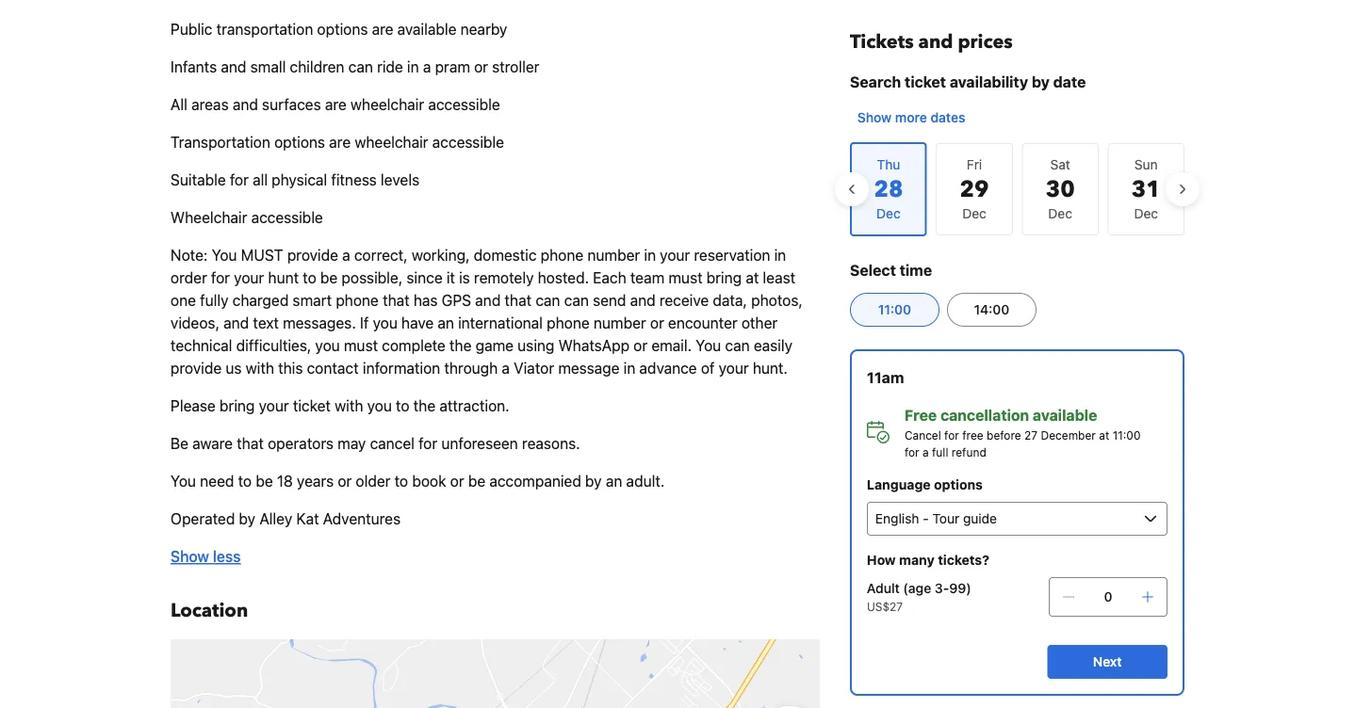 Task type: locate. For each thing, give the bounding box(es) containing it.
1 horizontal spatial be
[[320, 269, 338, 287]]

infants
[[171, 58, 217, 76]]

you right note:
[[212, 246, 237, 264]]

1 vertical spatial show
[[171, 548, 209, 566]]

since
[[407, 269, 443, 287]]

provide
[[287, 246, 338, 264], [171, 360, 222, 377]]

the down information
[[413, 397, 435, 415]]

0 vertical spatial with
[[246, 360, 274, 377]]

dec for 31
[[1134, 206, 1158, 221]]

by
[[1032, 73, 1050, 91], [585, 473, 602, 490], [239, 510, 255, 528]]

1 horizontal spatial at
[[1099, 429, 1109, 442]]

free
[[962, 429, 984, 442]]

1 vertical spatial at
[[1099, 429, 1109, 442]]

dec inside fri 29 dec
[[962, 206, 986, 221]]

whatsapp
[[558, 337, 630, 355]]

note:
[[171, 246, 208, 264]]

an
[[438, 314, 454, 332], [606, 473, 622, 490]]

more
[[895, 110, 927, 125]]

1 horizontal spatial must
[[669, 269, 703, 287]]

levels
[[381, 171, 419, 189]]

in
[[407, 58, 419, 76], [644, 246, 656, 264], [774, 246, 786, 264], [624, 360, 635, 377]]

suitable for all physical fitness levels
[[171, 171, 419, 189]]

27
[[1024, 429, 1038, 442]]

domestic
[[474, 246, 537, 264]]

if
[[360, 314, 369, 332]]

1 horizontal spatial you
[[212, 246, 237, 264]]

0 vertical spatial number
[[588, 246, 640, 264]]

0 vertical spatial at
[[746, 269, 759, 287]]

transportation
[[171, 133, 270, 151]]

is
[[459, 269, 470, 287]]

0 vertical spatial by
[[1032, 73, 1050, 91]]

the inside note: you must provide a correct, working, domestic phone number in your reservation in order for your hunt to be possible, since it is remotely hosted. each team must bring at least one fully charged smart phone that has gps and that can can send and receive data, photos, videos, and text messages. if you have an international phone number or encounter other technical difficulties, you must complete the game using whatsapp or email. you can easily provide us with this contact information through a viator message in advance of your hunt.
[[450, 337, 472, 355]]

you up contact at the left of page
[[315, 337, 340, 355]]

0 horizontal spatial bring
[[220, 397, 255, 415]]

that right aware
[[237, 435, 264, 453]]

be
[[320, 269, 338, 287], [256, 473, 273, 490], [468, 473, 485, 490]]

1 horizontal spatial 11:00
[[1113, 429, 1141, 442]]

or left email.
[[633, 337, 648, 355]]

operated
[[171, 510, 235, 528]]

bring down us
[[220, 397, 255, 415]]

to
[[303, 269, 316, 287], [396, 397, 409, 415], [238, 473, 252, 490], [394, 473, 408, 490]]

difficulties,
[[236, 337, 311, 355]]

show
[[857, 110, 892, 125], [171, 548, 209, 566]]

dec down 31
[[1134, 206, 1158, 221]]

note: you must provide a correct, working, domestic phone number in your reservation in order for your hunt to be possible, since it is remotely hosted. each team must bring at least one fully charged smart phone that has gps and that can can send and receive data, photos, videos, and text messages. if you have an international phone number or encounter other technical difficulties, you must complete the game using whatsapp or email. you can easily provide us with this contact information through a viator message in advance of your hunt.
[[171, 246, 803, 377]]

0 horizontal spatial by
[[239, 510, 255, 528]]

at
[[746, 269, 759, 287], [1099, 429, 1109, 442]]

adult (age 3-99) us$27
[[867, 581, 971, 613]]

technical
[[171, 337, 232, 355]]

30
[[1046, 174, 1075, 205]]

1 vertical spatial must
[[344, 337, 378, 355]]

2 dec from the left
[[1048, 206, 1072, 221]]

available up pram
[[397, 20, 457, 38]]

show down search
[[857, 110, 892, 125]]

99)
[[949, 581, 971, 597]]

tickets
[[850, 29, 914, 55]]

and up the international
[[475, 292, 501, 310]]

a left the "full"
[[923, 446, 929, 459]]

1 vertical spatial available
[[1033, 407, 1097, 425]]

your up charged
[[234, 269, 264, 287]]

encounter
[[668, 314, 738, 332]]

with
[[246, 360, 274, 377], [335, 397, 363, 415]]

provide down 'technical'
[[171, 360, 222, 377]]

region
[[835, 135, 1200, 244]]

number
[[588, 246, 640, 264], [594, 314, 646, 332]]

years
[[297, 473, 334, 490]]

0 horizontal spatial must
[[344, 337, 378, 355]]

hunt.
[[753, 360, 788, 377]]

1 dec from the left
[[962, 206, 986, 221]]

availability
[[950, 73, 1028, 91]]

11:00 inside free cancellation available cancel for free before 27 december at 11:00 for a full refund
[[1113, 429, 1141, 442]]

that down remotely
[[505, 292, 532, 310]]

can
[[348, 58, 373, 76], [536, 292, 560, 310], [564, 292, 589, 310], [725, 337, 750, 355]]

you left need
[[171, 473, 196, 490]]

1 horizontal spatial dec
[[1048, 206, 1072, 221]]

options for language
[[934, 477, 983, 493]]

bring
[[707, 269, 742, 287], [220, 397, 255, 415]]

3-
[[935, 581, 949, 597]]

options down refund
[[934, 477, 983, 493]]

you up be aware that operators may cancel for unforeseen reasons.
[[367, 397, 392, 415]]

1 vertical spatial are
[[325, 96, 347, 114]]

0 horizontal spatial an
[[438, 314, 454, 332]]

11:00 down select time
[[878, 302, 911, 318]]

an inside note: you must provide a correct, working, domestic phone number in your reservation in order for your hunt to be possible, since it is remotely hosted. each team must bring at least one fully charged smart phone that has gps and that can can send and receive data, photos, videos, and text messages. if you have an international phone number or encounter other technical difficulties, you must complete the game using whatsapp or email. you can easily provide us with this contact information through a viator message in advance of your hunt.
[[438, 314, 454, 332]]

to left book
[[394, 473, 408, 490]]

phone up hosted.
[[541, 246, 584, 264]]

dec for 30
[[1048, 206, 1072, 221]]

0 horizontal spatial available
[[397, 20, 457, 38]]

show inside button
[[171, 548, 209, 566]]

1 horizontal spatial ticket
[[905, 73, 946, 91]]

to up smart
[[303, 269, 316, 287]]

are
[[372, 20, 393, 38], [325, 96, 347, 114], [329, 133, 351, 151]]

the up through
[[450, 337, 472, 355]]

send
[[593, 292, 626, 310]]

a
[[423, 58, 431, 76], [342, 246, 350, 264], [502, 360, 510, 377], [923, 446, 929, 459]]

your right of at the right
[[719, 360, 749, 377]]

1 vertical spatial the
[[413, 397, 435, 415]]

an down the gps
[[438, 314, 454, 332]]

bring up data,
[[707, 269, 742, 287]]

by left date
[[1032, 73, 1050, 91]]

in left the advance
[[624, 360, 635, 377]]

children
[[290, 58, 344, 76]]

be left 18
[[256, 473, 273, 490]]

you right 'if'
[[373, 314, 397, 332]]

be inside note: you must provide a correct, working, domestic phone number in your reservation in order for your hunt to be possible, since it is remotely hosted. each team must bring at least one fully charged smart phone that has gps and that can can send and receive data, photos, videos, and text messages. if you have an international phone number or encounter other technical difficulties, you must complete the game using whatsapp or email. you can easily provide us with this contact information through a viator message in advance of your hunt.
[[320, 269, 338, 287]]

show left less
[[171, 548, 209, 566]]

by left adult.
[[585, 473, 602, 490]]

0 horizontal spatial show
[[171, 548, 209, 566]]

each
[[593, 269, 626, 287]]

videos,
[[171, 314, 220, 332]]

1 horizontal spatial an
[[606, 473, 622, 490]]

for
[[230, 171, 249, 189], [211, 269, 230, 287], [944, 429, 959, 442], [419, 435, 437, 453], [905, 446, 919, 459]]

transportation options are wheelchair accessible
[[171, 133, 504, 151]]

areas
[[191, 96, 229, 114]]

select
[[850, 262, 896, 279]]

with up may
[[335, 397, 363, 415]]

1 horizontal spatial bring
[[707, 269, 742, 287]]

must down 'if'
[[344, 337, 378, 355]]

0 horizontal spatial provide
[[171, 360, 222, 377]]

0 vertical spatial 11:00
[[878, 302, 911, 318]]

at right december
[[1099, 429, 1109, 442]]

wheelchair up levels
[[355, 133, 428, 151]]

phone up whatsapp
[[547, 314, 590, 332]]

map region
[[99, 589, 823, 709]]

correct,
[[354, 246, 408, 264]]

1 vertical spatial options
[[274, 133, 325, 151]]

0 horizontal spatial with
[[246, 360, 274, 377]]

prices
[[958, 29, 1013, 55]]

operators
[[268, 435, 334, 453]]

please bring your ticket with you to the attraction.
[[171, 397, 510, 415]]

options up infants and small children can ride in a pram or stroller
[[317, 20, 368, 38]]

1 horizontal spatial show
[[857, 110, 892, 125]]

11:00 right december
[[1113, 429, 1141, 442]]

to down information
[[396, 397, 409, 415]]

must up receive
[[669, 269, 703, 287]]

0 vertical spatial show
[[857, 110, 892, 125]]

phone up 'if'
[[336, 292, 379, 310]]

possible,
[[342, 269, 403, 287]]

that left has at the left of the page
[[383, 292, 410, 310]]

options up physical
[[274, 133, 325, 151]]

3 dec from the left
[[1134, 206, 1158, 221]]

dec down 30 on the top right of the page
[[1048, 206, 1072, 221]]

0 horizontal spatial ticket
[[293, 397, 331, 415]]

0 vertical spatial provide
[[287, 246, 338, 264]]

dec down "29"
[[962, 206, 986, 221]]

to right need
[[238, 473, 252, 490]]

1 horizontal spatial by
[[585, 473, 602, 490]]

that
[[383, 292, 410, 310], [505, 292, 532, 310], [237, 435, 264, 453]]

2 horizontal spatial by
[[1032, 73, 1050, 91]]

international
[[458, 314, 543, 332]]

are up transportation options are wheelchair accessible
[[325, 96, 347, 114]]

the
[[450, 337, 472, 355], [413, 397, 435, 415]]

older
[[356, 473, 391, 490]]

adult
[[867, 581, 900, 597]]

or right pram
[[474, 58, 488, 76]]

0 horizontal spatial 11:00
[[878, 302, 911, 318]]

2 horizontal spatial dec
[[1134, 206, 1158, 221]]

dec inside sat 30 dec
[[1048, 206, 1072, 221]]

14:00
[[974, 302, 1010, 318]]

charged
[[232, 292, 289, 310]]

0 horizontal spatial that
[[237, 435, 264, 453]]

show more dates
[[857, 110, 965, 125]]

0 horizontal spatial at
[[746, 269, 759, 287]]

with right us
[[246, 360, 274, 377]]

1 vertical spatial number
[[594, 314, 646, 332]]

a up possible,
[[342, 246, 350, 264]]

kat
[[296, 510, 319, 528]]

number down send
[[594, 314, 646, 332]]

are up ride
[[372, 20, 393, 38]]

provide up hunt
[[287, 246, 338, 264]]

you
[[212, 246, 237, 264], [696, 337, 721, 355], [171, 473, 196, 490]]

and left text
[[224, 314, 249, 332]]

with inside note: you must provide a correct, working, domestic phone number in your reservation in order for your hunt to be possible, since it is remotely hosted. each team must bring at least one fully charged smart phone that has gps and that can can send and receive data, photos, videos, and text messages. if you have an international phone number or encounter other technical difficulties, you must complete the game using whatsapp or email. you can easily provide us with this contact information through a viator message in advance of your hunt.
[[246, 360, 274, 377]]

language
[[867, 477, 931, 493]]

0 vertical spatial you
[[212, 246, 237, 264]]

0 vertical spatial the
[[450, 337, 472, 355]]

wheelchair down ride
[[350, 96, 424, 114]]

by left "alley"
[[239, 510, 255, 528]]

time
[[900, 262, 932, 279]]

1 horizontal spatial with
[[335, 397, 363, 415]]

you up of at the right
[[696, 337, 721, 355]]

1 vertical spatial ticket
[[293, 397, 331, 415]]

free cancellation available cancel for free before 27 december at 11:00 for a full refund
[[905, 407, 1141, 459]]

number up each
[[588, 246, 640, 264]]

available inside free cancellation available cancel for free before 27 december at 11:00 for a full refund
[[1033, 407, 1097, 425]]

or up email.
[[650, 314, 664, 332]]

0
[[1104, 589, 1112, 605]]

dec inside sun 31 dec
[[1134, 206, 1158, 221]]

2 horizontal spatial that
[[505, 292, 532, 310]]

1 horizontal spatial available
[[1033, 407, 1097, 425]]

2 vertical spatial accessible
[[251, 209, 323, 227]]

0 vertical spatial must
[[669, 269, 703, 287]]

sun 31 dec
[[1132, 157, 1161, 221]]

2 vertical spatial options
[[934, 477, 983, 493]]

0 vertical spatial bring
[[707, 269, 742, 287]]

be up smart
[[320, 269, 338, 287]]

in right ride
[[407, 58, 419, 76]]

0 vertical spatial an
[[438, 314, 454, 332]]

ticket
[[905, 73, 946, 91], [293, 397, 331, 415]]

a down "game"
[[502, 360, 510, 377]]

attraction.
[[439, 397, 510, 415]]

search ticket availability by date
[[850, 73, 1086, 91]]

pram
[[435, 58, 470, 76]]

next button
[[1047, 646, 1168, 679]]

of
[[701, 360, 715, 377]]

0 vertical spatial ticket
[[905, 73, 946, 91]]

1 horizontal spatial the
[[450, 337, 472, 355]]

1 vertical spatial by
[[585, 473, 602, 490]]

1 vertical spatial wheelchair
[[355, 133, 428, 151]]

transportation
[[216, 20, 313, 38]]

available up december
[[1033, 407, 1097, 425]]

2 vertical spatial are
[[329, 133, 351, 151]]

2 vertical spatial by
[[239, 510, 255, 528]]

at inside free cancellation available cancel for free before 27 december at 11:00 for a full refund
[[1099, 429, 1109, 442]]

for up fully
[[211, 269, 230, 287]]

show inside button
[[857, 110, 892, 125]]

be down unforeseen
[[468, 473, 485, 490]]

ticket up operators
[[293, 397, 331, 415]]

for down cancel
[[905, 446, 919, 459]]

easily
[[754, 337, 793, 355]]

0 vertical spatial phone
[[541, 246, 584, 264]]

ticket up show more dates on the top of the page
[[905, 73, 946, 91]]

need
[[200, 473, 234, 490]]

are down the all areas and surfaces are wheelchair accessible
[[329, 133, 351, 151]]

show for show less
[[171, 548, 209, 566]]

0 horizontal spatial dec
[[962, 206, 986, 221]]

1 vertical spatial you
[[696, 337, 721, 355]]

sun
[[1134, 157, 1158, 172]]

at left least
[[746, 269, 759, 287]]

1 horizontal spatial provide
[[287, 246, 338, 264]]

1 vertical spatial 11:00
[[1113, 429, 1141, 442]]

your up team
[[660, 246, 690, 264]]

infants and small children can ride in a pram or stroller
[[171, 58, 539, 76]]

0 horizontal spatial you
[[171, 473, 196, 490]]

an left adult.
[[606, 473, 622, 490]]

us
[[226, 360, 242, 377]]

1 vertical spatial bring
[[220, 397, 255, 415]]



Task type: describe. For each thing, give the bounding box(es) containing it.
0 vertical spatial available
[[397, 20, 457, 38]]

accompanied
[[489, 473, 581, 490]]

fri
[[967, 157, 982, 172]]

region containing 29
[[835, 135, 1200, 244]]

other
[[742, 314, 778, 332]]

viator
[[514, 360, 554, 377]]

show less button
[[171, 546, 241, 568]]

working,
[[412, 246, 470, 264]]

language options
[[867, 477, 983, 493]]

how
[[867, 553, 896, 568]]

1 horizontal spatial that
[[383, 292, 410, 310]]

tickets?
[[938, 553, 989, 568]]

fitness
[[331, 171, 377, 189]]

1 vertical spatial with
[[335, 397, 363, 415]]

cancel
[[370, 435, 415, 453]]

for up the "full"
[[944, 429, 959, 442]]

book
[[412, 473, 446, 490]]

cancellation
[[941, 407, 1029, 425]]

data,
[[713, 292, 747, 310]]

aware
[[192, 435, 233, 453]]

and left small
[[221, 58, 246, 76]]

remotely
[[474, 269, 534, 287]]

ride
[[377, 58, 403, 76]]

us$27
[[867, 600, 903, 613]]

email.
[[651, 337, 692, 355]]

31
[[1132, 174, 1161, 205]]

be aware that operators may cancel for unforeseen reasons.
[[171, 435, 580, 453]]

unforeseen
[[441, 435, 518, 453]]

at inside note: you must provide a correct, working, domestic phone number in your reservation in order for your hunt to be possible, since it is remotely hosted. each team must bring at least one fully charged smart phone that has gps and that can can send and receive data, photos, videos, and text messages. if you have an international phone number or encounter other technical difficulties, you must complete the game using whatsapp or email. you can easily provide us with this contact information through a viator message in advance of your hunt.
[[746, 269, 759, 287]]

tickets and prices
[[850, 29, 1013, 55]]

2 horizontal spatial be
[[468, 473, 485, 490]]

suitable
[[171, 171, 226, 189]]

all
[[171, 96, 187, 114]]

must
[[241, 246, 283, 264]]

and left prices at the top
[[918, 29, 953, 55]]

a inside free cancellation available cancel for free before 27 december at 11:00 for a full refund
[[923, 446, 929, 459]]

or left the 'older'
[[338, 473, 352, 490]]

search
[[850, 73, 901, 91]]

complete
[[382, 337, 446, 355]]

and down team
[[630, 292, 656, 310]]

2 vertical spatial you
[[367, 397, 392, 415]]

less
[[213, 548, 241, 566]]

sat 30 dec
[[1046, 157, 1075, 221]]

fri 29 dec
[[960, 157, 989, 221]]

show for show more dates
[[857, 110, 892, 125]]

full
[[932, 446, 948, 459]]

advance
[[639, 360, 697, 377]]

1 vertical spatial phone
[[336, 292, 379, 310]]

to inside note: you must provide a correct, working, domestic phone number in your reservation in order for your hunt to be possible, since it is remotely hosted. each team must bring at least one fully charged smart phone that has gps and that can can send and receive data, photos, videos, and text messages. if you have an international phone number or encounter other technical difficulties, you must complete the game using whatsapp or email. you can easily provide us with this contact information through a viator message in advance of your hunt.
[[303, 269, 316, 287]]

surfaces
[[262, 96, 321, 114]]

1 vertical spatial accessible
[[432, 133, 504, 151]]

location
[[171, 598, 248, 624]]

text
[[253, 314, 279, 332]]

0 vertical spatial wheelchair
[[350, 96, 424, 114]]

wheelchair accessible
[[171, 209, 323, 227]]

sat
[[1050, 157, 1070, 172]]

adventures
[[323, 510, 401, 528]]

hunt
[[268, 269, 299, 287]]

message
[[558, 360, 620, 377]]

0 vertical spatial accessible
[[428, 96, 500, 114]]

free
[[905, 407, 937, 425]]

small
[[250, 58, 286, 76]]

hosted.
[[538, 269, 589, 287]]

options for transportation
[[274, 133, 325, 151]]

for left all
[[230, 171, 249, 189]]

next
[[1093, 654, 1122, 670]]

18
[[277, 473, 293, 490]]

0 horizontal spatial be
[[256, 473, 273, 490]]

2 horizontal spatial you
[[696, 337, 721, 355]]

or right book
[[450, 473, 464, 490]]

in up team
[[644, 246, 656, 264]]

2 vertical spatial you
[[171, 473, 196, 490]]

2 vertical spatial phone
[[547, 314, 590, 332]]

and right areas
[[233, 96, 258, 114]]

alley
[[259, 510, 292, 528]]

for inside note: you must provide a correct, working, domestic phone number in your reservation in order for your hunt to be possible, since it is remotely hosted. each team must bring at least one fully charged smart phone that has gps and that can can send and receive data, photos, videos, and text messages. if you have an international phone number or encounter other technical difficulties, you must complete the game using whatsapp or email. you can easily provide us with this contact information through a viator message in advance of your hunt.
[[211, 269, 230, 287]]

nearby
[[460, 20, 507, 38]]

0 horizontal spatial the
[[413, 397, 435, 415]]

public
[[171, 20, 212, 38]]

0 vertical spatial you
[[373, 314, 397, 332]]

have
[[401, 314, 434, 332]]

team
[[630, 269, 665, 287]]

a left pram
[[423, 58, 431, 76]]

1 vertical spatial an
[[606, 473, 622, 490]]

0 vertical spatial are
[[372, 20, 393, 38]]

(age
[[903, 581, 931, 597]]

stroller
[[492, 58, 539, 76]]

has
[[414, 292, 438, 310]]

december
[[1041, 429, 1096, 442]]

in up least
[[774, 246, 786, 264]]

contact
[[307, 360, 359, 377]]

dec for 29
[[962, 206, 986, 221]]

your down this
[[259, 397, 289, 415]]

bring inside note: you must provide a correct, working, domestic phone number in your reservation in order for your hunt to be possible, since it is remotely hosted. each team must bring at least one fully charged smart phone that has gps and that can can send and receive data, photos, videos, and text messages. if you have an international phone number or encounter other technical difficulties, you must complete the game using whatsapp or email. you can easily provide us with this contact information through a viator message in advance of your hunt.
[[707, 269, 742, 287]]

show more dates button
[[850, 101, 973, 135]]

receive
[[660, 292, 709, 310]]

may
[[338, 435, 366, 453]]

how many tickets?
[[867, 553, 989, 568]]

physical
[[272, 171, 327, 189]]

0 vertical spatial options
[[317, 20, 368, 38]]

for right cancel
[[419, 435, 437, 453]]

be
[[171, 435, 189, 453]]

order
[[171, 269, 207, 287]]

please
[[171, 397, 216, 415]]

1 vertical spatial provide
[[171, 360, 222, 377]]

cancel
[[905, 429, 941, 442]]

game
[[476, 337, 514, 355]]

gps
[[442, 292, 471, 310]]

1 vertical spatial you
[[315, 337, 340, 355]]

11am
[[867, 369, 904, 387]]

many
[[899, 553, 935, 568]]

all
[[253, 171, 268, 189]]



Task type: vqa. For each thing, say whether or not it's contained in the screenshot.
the left Byakudan
no



